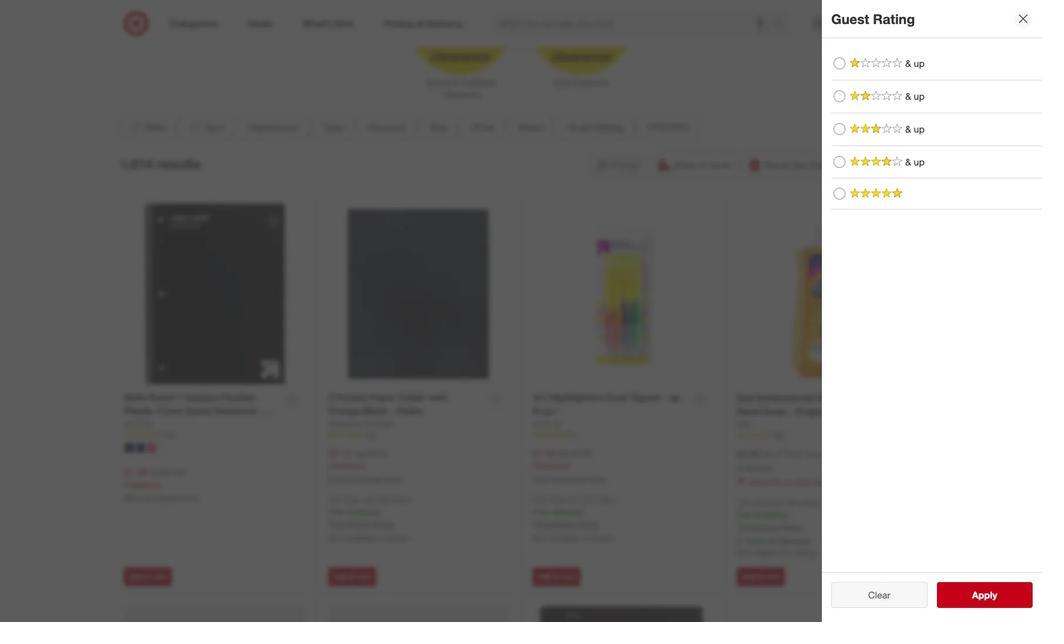 Task type: locate. For each thing, give the bounding box(es) containing it.
3 to from the left
[[553, 573, 560, 581]]

not inside only ships with $35 orders free shipping * * exclusions apply. in stock at  glendale not eligible for pickup
[[737, 548, 750, 558]]

online inside $1.49 reg $2.99 clearance when purchased online
[[588, 475, 607, 484]]

4 add to cart button from the left
[[737, 568, 785, 587]]

wide ruled 1 subject flexible plastic cover spiral notebook - up & up™ image
[[124, 204, 305, 384], [124, 204, 305, 384]]

only
[[328, 495, 343, 504], [533, 495, 547, 504], [737, 498, 751, 507]]

ounce
[[805, 449, 828, 459]]

2 for 2
[[912, 12, 916, 19]]

exclusions apply. link down $0.12 reg $0.15 clearance when purchased online
[[331, 519, 395, 529]]

guest left 2 "link" on the right of page
[[831, 10, 869, 27]]

with
[[429, 392, 448, 404], [363, 495, 376, 504], [568, 495, 581, 504], [772, 498, 785, 507]]

2 inside "link"
[[912, 12, 916, 19]]

1 horizontal spatial at
[[768, 536, 775, 546]]

2 add to cart button from the left
[[328, 568, 377, 587]]

1 add to cart from the left
[[129, 573, 167, 581]]

only ships with $35 orders free shipping * * exclusions apply. not available in stores down $0.12 reg $0.15 clearance when purchased online
[[328, 495, 412, 543]]

1 horizontal spatial available
[[548, 533, 580, 543]]

to for $0.12
[[349, 573, 356, 581]]

2 add from the left
[[334, 573, 347, 581]]

0 horizontal spatial when
[[124, 494, 142, 503]]

online down $1.29
[[180, 494, 198, 503]]

sort button
[[179, 115, 233, 140]]

2 horizontal spatial reg
[[558, 449, 570, 459]]

1 horizontal spatial up & up link
[[533, 418, 561, 430]]

guest rating button
[[558, 115, 633, 140]]

1 available from the left
[[344, 533, 376, 543]]

orders
[[391, 495, 412, 504], [596, 495, 616, 504], [800, 498, 820, 507]]

apply. for $0.12
[[373, 519, 395, 529]]

& up radio up & up option
[[834, 58, 846, 70]]

0 vertical spatial & up radio
[[834, 58, 846, 70]]

brand
[[518, 122, 543, 133]]

2 inside 2 pocket paper folder with prongs black - pallex
[[328, 392, 333, 404]]

$35 down $0.12 reg $0.15 clearance when purchased online
[[378, 495, 390, 504]]

purchased down $1.29
[[144, 494, 178, 503]]

exclusions apply. link down $1.49 reg $2.99 clearance when purchased online
[[535, 519, 599, 529]]

to for $1.09
[[144, 573, 151, 581]]

1 add to cart button from the left
[[124, 568, 172, 587]]

add for $1.49
[[538, 573, 551, 581]]

3 & up radio from the top
[[834, 156, 846, 168]]

1 up & up from the left
[[124, 419, 153, 429]]

0 horizontal spatial orders
[[391, 495, 412, 504]]

guest
[[831, 10, 869, 27], [568, 122, 593, 133]]

dial inside dial antibacterial gold liquid hand soap - original scent - 11 fl oz
[[737, 392, 754, 404]]

original
[[795, 406, 830, 418]]

online down 91 link
[[588, 475, 607, 484]]

up & up for &
[[533, 419, 561, 429]]

2 horizontal spatial free
[[737, 510, 753, 520]]

& up radio down & up option
[[834, 123, 846, 135]]

only down $0.12 reg $0.15 clearance when purchased online
[[328, 495, 343, 504]]

store
[[709, 159, 730, 171]]

with for 4ct highlighters dual tipped - up & up™
[[568, 495, 581, 504]]

up & up
[[124, 419, 153, 429], [533, 419, 561, 429]]

up™ inside 4ct highlighters dual tipped - up & up™
[[542, 405, 558, 417]]

online for $0.12
[[384, 475, 403, 484]]

when inside $1.09 reg $1.29 clearance when purchased online
[[124, 494, 142, 503]]

clearance for 2 pocket paper folder with prongs black - pallex
[[328, 461, 365, 471]]

3 add to cart from the left
[[538, 573, 576, 581]]

shipping inside only ships with $35 orders free shipping * * exclusions apply. in stock at  glendale not eligible for pickup
[[755, 510, 787, 520]]

1 vertical spatial 2
[[328, 392, 333, 404]]

glendale inside the $2.99 ( $0.27 /fluid ounce at glendale
[[745, 464, 773, 473]]

- down paper
[[390, 405, 394, 417]]

reg right $1.49
[[558, 449, 570, 459]]

up inside the wide ruled 1 subject flexible plastic cover spiral notebook - up & up™
[[124, 419, 135, 430]]

pickup button
[[590, 152, 648, 178]]

0 vertical spatial glendale
[[745, 464, 773, 473]]

reg inside $0.12 reg $0.15 clearance when purchased online
[[353, 449, 365, 459]]

2 horizontal spatial ships
[[753, 498, 770, 507]]

five star 200 sheets 5 subject college ruled spiral notebook with pocket dividers black image
[[533, 606, 713, 622], [533, 606, 713, 622]]

1 horizontal spatial rating
[[873, 10, 915, 27]]

1 horizontal spatial only ships with $35 orders free shipping * * exclusions apply. not available in stores
[[533, 495, 616, 543]]

1 horizontal spatial up & up
[[533, 419, 561, 429]]

0 horizontal spatial only
[[328, 495, 343, 504]]

1 horizontal spatial free
[[533, 507, 549, 517]]

guest rating
[[831, 10, 915, 27], [568, 122, 623, 133]]

0 horizontal spatial only ships with $35 orders free shipping * * exclusions apply. not available in stores
[[328, 495, 412, 543]]

guest rating dialog
[[822, 0, 1042, 622]]

hand
[[811, 477, 830, 487]]

3 add to cart button from the left
[[533, 568, 581, 587]]

$0.15
[[368, 449, 388, 459]]

/fluid
[[784, 449, 803, 459]]

when inside $0.12 reg $0.15 clearance when purchased online
[[328, 475, 347, 484]]

(
[[762, 449, 764, 459]]

2 horizontal spatial purchased
[[553, 475, 586, 484]]

1 vertical spatial dial
[[737, 419, 751, 429]]

up & up link down 4ct
[[533, 418, 561, 430]]

1 horizontal spatial guest rating
[[831, 10, 915, 27]]

available for $0.12
[[344, 533, 376, 543]]

0 horizontal spatial apply.
[[373, 519, 395, 529]]

1 vertical spatial at
[[768, 536, 775, 546]]

price
[[472, 122, 493, 133]]

$1.49 reg $2.99 clearance when purchased online
[[533, 447, 607, 484]]

type
[[323, 122, 343, 133]]

1 up & up link from the left
[[124, 418, 153, 430]]

up & up down 4ct
[[533, 419, 561, 429]]

1 cart from the left
[[153, 573, 167, 581]]

2 horizontal spatial orders
[[800, 498, 820, 507]]

&
[[905, 58, 911, 69], [454, 78, 459, 88], [905, 90, 911, 102], [905, 123, 911, 135], [905, 156, 911, 168], [533, 405, 539, 417], [136, 419, 141, 429], [138, 419, 144, 430], [544, 419, 549, 429]]

free
[[328, 507, 345, 517], [533, 507, 549, 517], [737, 510, 753, 520]]

shipping down $0.12 reg $0.15 clearance when purchased online
[[347, 507, 378, 517]]

2 to from the left
[[349, 573, 356, 581]]

wide
[[124, 392, 146, 404]]

2
[[912, 12, 916, 19], [328, 392, 333, 404]]

1 horizontal spatial only
[[533, 495, 547, 504]]

ships down save
[[753, 498, 770, 507]]

apply button
[[937, 582, 1033, 608]]

clearance
[[572, 78, 609, 88], [443, 89, 480, 99], [328, 461, 365, 471], [533, 461, 570, 471], [124, 480, 161, 490]]

& up
[[905, 58, 925, 69], [905, 90, 925, 102], [905, 123, 925, 135], [905, 156, 925, 168]]

reg for $0.12
[[353, 449, 365, 459]]

orders down $1.49 reg $2.99 clearance when purchased online
[[596, 495, 616, 504]]

2 horizontal spatial $35
[[787, 498, 798, 507]]

reg inside $1.49 reg $2.99 clearance when purchased online
[[558, 449, 570, 459]]

free up in at the right
[[737, 510, 753, 520]]

& up radio
[[834, 91, 846, 102]]

only down save
[[737, 498, 751, 507]]

0 horizontal spatial not
[[328, 533, 341, 543]]

reg inside $1.09 reg $1.29 clearance when purchased online
[[149, 467, 161, 477]]

1 vertical spatial guest
[[568, 122, 593, 133]]

2 horizontal spatial not
[[737, 548, 750, 558]]

dial antibacterial gold liquid hand soap - original scent - 11 fl oz link
[[737, 392, 891, 431]]

0 horizontal spatial ships
[[345, 495, 361, 504]]

1 horizontal spatial $35
[[583, 495, 594, 504]]

$2.99 left (
[[737, 448, 760, 460]]

1 add from the left
[[129, 573, 143, 581]]

1 horizontal spatial guest
[[831, 10, 869, 27]]

1 vertical spatial glendale
[[778, 536, 810, 546]]

0 horizontal spatial $2.99
[[572, 449, 592, 459]]

1 horizontal spatial not
[[533, 533, 546, 543]]

at inside the $2.99 ( $0.27 /fluid ounce at glendale
[[737, 464, 743, 473]]

exclusions apply. link up the 'stock'
[[740, 522, 803, 532]]

1 horizontal spatial apply.
[[577, 519, 599, 529]]

add to cart for $1.49
[[538, 573, 576, 581]]

when inside $1.49 reg $2.99 clearance when purchased online
[[533, 475, 551, 484]]

when for $1.49
[[533, 475, 551, 484]]

4 to from the left
[[757, 573, 764, 581]]

exclusions inside only ships with $35 orders free shipping * * exclusions apply. in stock at  glendale not eligible for pickup
[[740, 522, 779, 532]]

shipping
[[347, 507, 378, 517], [551, 507, 583, 517], [755, 510, 787, 520]]

0 horizontal spatial purchased
[[144, 494, 178, 503]]

$0.27
[[764, 449, 784, 459]]

0 vertical spatial guest
[[831, 10, 869, 27]]

1 horizontal spatial glendale
[[778, 536, 810, 546]]

4 cart from the left
[[766, 573, 780, 581]]

purchased down $1.49
[[553, 475, 586, 484]]

with down $0.12 reg $0.15 clearance when purchased online
[[363, 495, 376, 504]]

guest down toys clearance at the right
[[568, 122, 593, 133]]

to for $1.49
[[553, 573, 560, 581]]

fpo/apo
[[648, 122, 689, 133]]

in for 4ct highlighters dual tipped - up & up™
[[582, 533, 589, 543]]

orders down save 5% on dial hand soap pumps
[[800, 498, 820, 507]]

1 horizontal spatial when
[[328, 475, 347, 484]]

online for $1.49
[[588, 475, 607, 484]]

0 horizontal spatial $35
[[378, 495, 390, 504]]

1 vertical spatial rating
[[596, 122, 623, 133]]

ruled
[[149, 392, 174, 404]]

0 horizontal spatial at
[[737, 464, 743, 473]]

0 horizontal spatial rating
[[596, 122, 623, 133]]

2 horizontal spatial in
[[699, 159, 706, 171]]

dial up hand
[[737, 392, 754, 404]]

2 up & up from the left
[[533, 419, 561, 429]]

clearance down $1.49
[[533, 461, 570, 471]]

exclusions for $0.12
[[331, 519, 370, 529]]

0 horizontal spatial free
[[328, 507, 345, 517]]

online
[[384, 475, 403, 484], [588, 475, 607, 484], [180, 494, 198, 503]]

- inside 2 pocket paper folder with prongs black - pallex
[[390, 405, 394, 417]]

when down $0.12
[[328, 475, 347, 484]]

pickup
[[612, 159, 640, 171]]

2 available from the left
[[548, 533, 580, 543]]

gold
[[816, 392, 837, 404]]

ships down $1.49 reg $2.99 clearance when purchased online
[[549, 495, 566, 504]]

clearance for 4ct highlighters dual tipped - up & up™
[[533, 461, 570, 471]]

clearance inside $0.12 reg $0.15 clearance when purchased online
[[328, 461, 365, 471]]

search button
[[769, 11, 797, 39]]

0 horizontal spatial guest rating
[[568, 122, 623, 133]]

shipping up the 'stock'
[[755, 510, 787, 520]]

purchased inside $0.12 reg $0.15 clearance when purchased online
[[348, 475, 382, 484]]

2 cart from the left
[[358, 573, 371, 581]]

1 vertical spatial up™
[[147, 419, 163, 430]]

online inside $0.12 reg $0.15 clearance when purchased online
[[384, 475, 403, 484]]

same day delivery
[[764, 159, 844, 171]]

2 vertical spatial & up radio
[[834, 156, 846, 168]]

free down $0.12 reg $0.15 clearance when purchased online
[[328, 507, 345, 517]]

when for $0.12
[[328, 475, 347, 484]]

2 add to cart from the left
[[334, 573, 371, 581]]

reg
[[353, 449, 365, 459], [558, 449, 570, 459], [149, 467, 161, 477]]

0 vertical spatial up™
[[542, 405, 558, 417]]

0 vertical spatial at
[[737, 464, 743, 473]]

shop in store
[[674, 159, 730, 171]]

up™ down 4ct
[[542, 405, 558, 417]]

1 horizontal spatial online
[[384, 475, 403, 484]]

black
[[363, 405, 388, 417]]

up & up down the plastic
[[124, 419, 153, 429]]

1 horizontal spatial up™
[[542, 405, 558, 417]]

only ships with $35 orders free shipping * * exclusions apply. not available in stores for $0.12
[[328, 495, 412, 543]]

2 horizontal spatial online
[[588, 475, 607, 484]]

2 only ships with $35 orders free shipping * * exclusions apply. not available in stores from the left
[[533, 495, 616, 543]]

for
[[781, 548, 790, 558]]

up & up for cover
[[124, 419, 153, 429]]

0 vertical spatial 2
[[912, 12, 916, 19]]

1 stores from the left
[[387, 533, 409, 543]]

0 horizontal spatial online
[[180, 494, 198, 503]]

reg left $0.15
[[353, 449, 365, 459]]

1 horizontal spatial 2
[[912, 12, 916, 19]]

with down 5% at the right
[[772, 498, 785, 507]]

dial down hand
[[737, 419, 751, 429]]

free for $1.49
[[533, 507, 549, 517]]

up & up link
[[124, 418, 153, 430], [533, 418, 561, 430]]

6pc halloween pumpkin carving kit - hyde & eek! boutique™ image
[[124, 606, 305, 622], [124, 606, 305, 622]]

toys
[[553, 78, 570, 88]]

$0.12
[[328, 447, 351, 459]]

add to cart button for $1.09
[[124, 568, 172, 587]]

orders for $0.12
[[391, 495, 412, 504]]

2 up & up link from the left
[[533, 418, 561, 430]]

cart
[[153, 573, 167, 581], [358, 573, 371, 581], [562, 573, 576, 581], [766, 573, 780, 581]]

$2.99 down 91
[[572, 449, 592, 459]]

1 horizontal spatial ships
[[549, 495, 566, 504]]

with right folder
[[429, 392, 448, 404]]

up™
[[542, 405, 558, 417], [147, 419, 163, 430]]

0 horizontal spatial 2
[[328, 392, 333, 404]]

dial right on
[[795, 477, 809, 487]]

2 stores from the left
[[591, 533, 614, 543]]

ships inside only ships with $35 orders free shipping * * exclusions apply. in stock at  glendale not eligible for pickup
[[753, 498, 770, 507]]

online inside $1.09 reg $1.29 clearance when purchased online
[[180, 494, 198, 503]]

- down antibacterial at bottom right
[[789, 406, 792, 418]]

4ct highlighters dual tipped - up & up™ image
[[533, 204, 713, 384], [533, 204, 713, 384]]

purchased down $0.15
[[348, 475, 382, 484]]

$35 down on
[[787, 498, 798, 507]]

1 horizontal spatial purchased
[[348, 475, 382, 484]]

purchased for $1.49
[[553, 475, 586, 484]]

with for 2 pocket paper folder with prongs black - pallex
[[363, 495, 376, 504]]

1,614
[[119, 156, 153, 172]]

clearance inside $1.49 reg $2.99 clearance when purchased online
[[533, 461, 570, 471]]

purchased inside $1.09 reg $1.29 clearance when purchased online
[[144, 494, 178, 503]]

2 pocket paper folder with prongs black - pallex
[[328, 392, 448, 417]]

available for $1.49
[[548, 533, 580, 543]]

halloween figural dining plate 'pumpkin' - hyde & eek! boutique™ image
[[328, 606, 509, 622], [328, 606, 509, 622]]

clearance inside $1.09 reg $1.29 clearance when purchased online
[[124, 480, 161, 490]]

0 horizontal spatial shipping
[[347, 507, 378, 517]]

0 horizontal spatial reg
[[149, 467, 161, 477]]

3 cart from the left
[[562, 573, 576, 581]]

reg left $1.29
[[149, 467, 161, 477]]

glendale up for
[[778, 536, 810, 546]]

ships down $0.12 reg $0.15 clearance when purchased online
[[345, 495, 361, 504]]

0 horizontal spatial available
[[344, 533, 376, 543]]

0 horizontal spatial up & up link
[[124, 418, 153, 430]]

0 vertical spatial guest rating
[[831, 10, 915, 27]]

ships for $1.49
[[549, 495, 566, 504]]

3 add from the left
[[538, 573, 551, 581]]

with inside 2 pocket paper folder with prongs black - pallex
[[429, 392, 448, 404]]

& up radio
[[834, 58, 846, 70], [834, 123, 846, 135], [834, 156, 846, 168]]

shipping for $0.12
[[347, 507, 378, 517]]

purchased inside $1.49 reg $2.99 clearance when purchased online
[[553, 475, 586, 484]]

- right tipped
[[662, 392, 666, 404]]

1 to from the left
[[144, 573, 151, 581]]

0 vertical spatial rating
[[873, 10, 915, 27]]

orders down $0.12 reg $0.15 clearance when purchased online
[[391, 495, 412, 504]]

outdoors
[[461, 78, 496, 88]]

online for $1.09
[[180, 494, 198, 503]]

$2.99 ( $0.27 /fluid ounce at glendale
[[737, 448, 828, 473]]

exclusions
[[331, 519, 370, 529], [535, 519, 575, 529], [740, 522, 779, 532]]

$35
[[378, 495, 390, 504], [583, 495, 594, 504], [787, 498, 798, 507]]

dual
[[606, 392, 626, 404]]

2 horizontal spatial shipping
[[755, 510, 787, 520]]

wide ruled 1 subject flexible plastic cover spiral notebook - up & up™
[[124, 392, 264, 430]]

shipping down $1.49 reg $2.99 clearance when purchased online
[[551, 507, 583, 517]]

1 horizontal spatial orders
[[596, 495, 616, 504]]

only down $1.49 reg $2.99 clearance when purchased online
[[533, 495, 547, 504]]

0 horizontal spatial guest
[[568, 122, 593, 133]]

0 horizontal spatial glendale
[[745, 464, 773, 473]]

2 horizontal spatial when
[[533, 475, 551, 484]]

167 link
[[737, 430, 918, 441]]

None radio
[[834, 188, 846, 200]]

0 horizontal spatial exclusions
[[331, 519, 370, 529]]

liquid
[[840, 392, 867, 404]]

available
[[344, 533, 376, 543], [548, 533, 580, 543]]

when down $1.09
[[124, 494, 142, 503]]

1 horizontal spatial stores
[[591, 533, 614, 543]]

2 pocket paper folder with prongs black - pallex image
[[328, 204, 509, 384], [328, 204, 509, 384]]

$35 down $1.49 reg $2.99 clearance when purchased online
[[583, 495, 594, 504]]

2 & up radio from the top
[[834, 123, 846, 135]]

1 horizontal spatial reg
[[353, 449, 365, 459]]

1 horizontal spatial $2.99
[[737, 448, 760, 460]]

1 horizontal spatial shipping
[[551, 507, 583, 517]]

in
[[699, 159, 706, 171], [378, 533, 384, 543], [582, 533, 589, 543]]

2 horizontal spatial only
[[737, 498, 751, 507]]

$35 for $1.49
[[583, 495, 594, 504]]

1 only ships with $35 orders free shipping * * exclusions apply. not available in stores from the left
[[328, 495, 412, 543]]

0 horizontal spatial up & up
[[124, 419, 153, 429]]

dial antibacterial gold liquid hand soap - original scent - 11 fl oz image
[[737, 204, 918, 385], [737, 204, 918, 385]]

clearance for wide ruled 1 subject flexible plastic cover spiral notebook - up & up™
[[124, 480, 161, 490]]

0 horizontal spatial up™
[[147, 419, 163, 430]]

clearance down $1.09
[[124, 480, 161, 490]]

2pk harvest wood pumpkins - mondo llama™ image
[[737, 606, 918, 622], [737, 606, 918, 622]]

when
[[328, 475, 347, 484], [533, 475, 551, 484], [124, 494, 142, 503]]

- right notebook at the left
[[260, 405, 264, 417]]

2 horizontal spatial apply.
[[781, 522, 803, 532]]

apply.
[[373, 519, 395, 529], [577, 519, 599, 529], [781, 522, 803, 532]]

0 horizontal spatial stores
[[387, 533, 409, 543]]

1 horizontal spatial exclusions apply. link
[[535, 519, 599, 529]]

glendale up save
[[745, 464, 773, 473]]

& up radio right day
[[834, 156, 846, 168]]

not
[[328, 533, 341, 543], [533, 533, 546, 543], [737, 548, 750, 558]]

free down $1.49 reg $2.99 clearance when purchased online
[[533, 507, 549, 517]]

add to cart button
[[124, 568, 172, 587], [328, 568, 377, 587], [533, 568, 581, 587], [737, 568, 785, 587]]

american
[[328, 419, 363, 429]]

& inside 4ct highlighters dual tipped - up & up™
[[533, 405, 539, 417]]

when down $1.49
[[533, 475, 551, 484]]

sports & outdoors clearance
[[427, 78, 496, 99]]

only for $1.49
[[533, 495, 547, 504]]

up & up link down the plastic
[[124, 418, 153, 430]]

91 link
[[533, 430, 713, 440]]

exclusions apply. link
[[331, 519, 395, 529], [535, 519, 599, 529], [740, 522, 803, 532]]

clearance right toys
[[572, 78, 609, 88]]

clearance down $0.12
[[328, 461, 365, 471]]

0 vertical spatial dial
[[737, 392, 754, 404]]

0 horizontal spatial in
[[378, 533, 384, 543]]

with down $1.49 reg $2.99 clearance when purchased online
[[568, 495, 581, 504]]

orders for $1.49
[[596, 495, 616, 504]]

purchased
[[348, 475, 382, 484], [553, 475, 586, 484], [144, 494, 178, 503]]

rating inside guest rating dialog
[[873, 10, 915, 27]]

1 horizontal spatial exclusions
[[535, 519, 575, 529]]

only inside only ships with $35 orders free shipping * * exclusions apply. in stock at  glendale not eligible for pickup
[[737, 498, 751, 507]]

soap
[[763, 406, 786, 418]]

4 & up from the top
[[905, 156, 925, 168]]

in inside button
[[699, 159, 706, 171]]

2 horizontal spatial exclusions
[[740, 522, 779, 532]]

1 vertical spatial guest rating
[[568, 122, 623, 133]]

0 horizontal spatial exclusions apply. link
[[331, 519, 395, 529]]

online down $0.15
[[384, 475, 403, 484]]

stores
[[387, 533, 409, 543], [591, 533, 614, 543]]

1 horizontal spatial in
[[582, 533, 589, 543]]

up™ down cover
[[147, 419, 163, 430]]

clearance down outdoors
[[443, 89, 480, 99]]

only ships with $35 orders free shipping * * exclusions apply. not available in stores down $1.49 reg $2.99 clearance when purchased online
[[533, 495, 616, 543]]

1 vertical spatial & up radio
[[834, 123, 846, 135]]

with inside only ships with $35 orders free shipping * * exclusions apply. in stock at  glendale not eligible for pickup
[[772, 498, 785, 507]]

glendale
[[745, 464, 773, 473], [778, 536, 810, 546]]

reg for $1.49
[[558, 449, 570, 459]]



Task type: describe. For each thing, give the bounding box(es) containing it.
3 & up from the top
[[905, 123, 925, 135]]

flexible
[[221, 392, 256, 404]]

clearance inside 'link'
[[572, 78, 609, 88]]

stores for $1.49
[[591, 533, 614, 543]]

guest rating inside guest rating dialog
[[831, 10, 915, 27]]

4 add to cart from the left
[[742, 573, 780, 581]]

brand button
[[508, 115, 553, 140]]

ships for $0.12
[[345, 495, 361, 504]]

shipping button
[[856, 152, 923, 178]]

discount
[[368, 122, 405, 133]]

cart for $1.09
[[153, 573, 167, 581]]

at inside only ships with $35 orders free shipping * * exclusions apply. in stock at  glendale not eligible for pickup
[[768, 536, 775, 546]]

day
[[791, 159, 807, 171]]

$1.09 reg $1.29 clearance when purchased online
[[124, 466, 198, 503]]

folder
[[398, 392, 426, 404]]

same
[[764, 159, 789, 171]]

91
[[569, 430, 577, 439]]

shipping for $1.49
[[551, 507, 583, 517]]

& inside the wide ruled 1 subject flexible plastic cover spiral notebook - up & up™
[[138, 419, 144, 430]]

shipping
[[878, 159, 915, 171]]

size
[[430, 122, 447, 133]]

add for $0.12
[[334, 573, 347, 581]]

eligible
[[752, 548, 778, 558]]

filter
[[145, 122, 165, 133]]

price button
[[462, 115, 503, 140]]

subject
[[185, 392, 219, 404]]

purchased for $0.12
[[348, 475, 382, 484]]

soap
[[832, 477, 850, 487]]

stores for $0.12
[[387, 533, 409, 543]]

$2.99 inside the $2.99 ( $0.27 /fluid ounce at glendale
[[737, 448, 760, 460]]

1146
[[160, 430, 176, 439]]

up & up link for cover
[[124, 418, 153, 430]]

4 add from the left
[[742, 573, 756, 581]]

dial for dial antibacterial gold liquid hand soap - original scent - 11 fl oz
[[737, 392, 754, 404]]

1 & up radio from the top
[[834, 58, 846, 70]]

search
[[769, 19, 797, 30]]

1 & up from the top
[[905, 58, 925, 69]]

11
[[868, 406, 878, 418]]

american scholar link
[[328, 418, 394, 430]]

$1.49
[[533, 447, 555, 459]]

$1.09
[[124, 466, 147, 478]]

exclusions apply. link for $1.49
[[535, 519, 599, 529]]

glendale inside only ships with $35 orders free shipping * * exclusions apply. in stock at  glendale not eligible for pickup
[[778, 536, 810, 546]]

add to cart for $0.12
[[334, 573, 371, 581]]

filter button
[[119, 115, 174, 140]]

american scholar
[[328, 419, 394, 429]]

& inside sports & outdoors clearance
[[454, 78, 459, 88]]

cart for $0.12
[[358, 573, 371, 581]]

dial for dial
[[737, 419, 751, 429]]

add for $1.09
[[129, 573, 143, 581]]

sports
[[427, 78, 451, 88]]

add to cart button for $0.12
[[328, 568, 377, 587]]

free inside only ships with $35 orders free shipping * * exclusions apply. in stock at  glendale not eligible for pickup
[[737, 510, 753, 520]]

guest inside button
[[568, 122, 593, 133]]

type button
[[313, 115, 353, 140]]

dial link
[[737, 419, 751, 430]]

2 vertical spatial dial
[[795, 477, 809, 487]]

$2.99 inside $1.49 reg $2.99 clearance when purchased online
[[572, 449, 592, 459]]

in for 2 pocket paper folder with prongs black - pallex
[[378, 533, 384, 543]]

$35 inside only ships with $35 orders free shipping * * exclusions apply. in stock at  glendale not eligible for pickup
[[787, 498, 798, 507]]

guest inside dialog
[[831, 10, 869, 27]]

1146 link
[[124, 430, 305, 440]]

apply. inside only ships with $35 orders free shipping * * exclusions apply. in stock at  glendale not eligible for pickup
[[781, 522, 803, 532]]

2 link
[[895, 11, 920, 36]]

toys clearance
[[553, 78, 609, 88]]

clearance inside sports & outdoors clearance
[[443, 89, 480, 99]]

$0.12 reg $0.15 clearance when purchased online
[[328, 447, 403, 484]]

on
[[784, 477, 793, 487]]

pickup
[[793, 548, 817, 558]]

clear button
[[831, 582, 927, 608]]

results
[[157, 156, 201, 172]]

pocket
[[336, 392, 367, 404]]

fl
[[881, 406, 886, 418]]

exclusions apply. link for $0.12
[[331, 519, 395, 529]]

only ships with $35 orders free shipping * * exclusions apply. in stock at  glendale not eligible for pickup
[[737, 498, 820, 558]]

tipped
[[629, 392, 660, 404]]

- left 11
[[861, 406, 865, 418]]

1
[[177, 392, 182, 404]]

same day delivery button
[[743, 152, 851, 178]]

in
[[737, 536, 744, 546]]

with for dial antibacterial gold liquid hand soap - original scent - 11 fl oz
[[772, 498, 785, 507]]

2 pocket paper folder with prongs black - pallex link
[[328, 391, 481, 418]]

purchased for $1.09
[[144, 494, 178, 503]]

department button
[[238, 115, 308, 140]]

sort
[[205, 122, 223, 133]]

1,614 results
[[119, 156, 201, 172]]

notebook
[[214, 405, 258, 417]]

sports & outdoors clearance link
[[401, 0, 521, 101]]

not for $1.49
[[533, 533, 546, 543]]

when for $1.09
[[124, 494, 142, 503]]

guest rating inside "guest rating" button
[[568, 122, 623, 133]]

size button
[[420, 115, 457, 140]]

plastic
[[124, 405, 154, 417]]

scholar
[[366, 419, 394, 429]]

What can we help you find? suggestions appear below search field
[[491, 11, 777, 36]]

up & up link for &
[[533, 418, 561, 430]]

up inside 4ct highlighters dual tipped - up & up™
[[669, 392, 680, 404]]

not for $0.12
[[328, 533, 341, 543]]

rating inside "guest rating" button
[[596, 122, 623, 133]]

- inside 4ct highlighters dual tipped - up & up™
[[662, 392, 666, 404]]

$1.29
[[163, 467, 183, 477]]

exclusions for $1.49
[[535, 519, 575, 529]]

2 for 2 pocket paper folder with prongs black - pallex
[[328, 392, 333, 404]]

discount button
[[358, 115, 415, 140]]

free for $0.12
[[328, 507, 345, 517]]

stock
[[746, 536, 766, 546]]

5%
[[769, 477, 781, 487]]

- inside the wide ruled 1 subject flexible plastic cover spiral notebook - up & up™
[[260, 405, 264, 417]]

pallex
[[397, 405, 423, 417]]

up™ inside the wide ruled 1 subject flexible plastic cover spiral notebook - up & up™
[[147, 419, 163, 430]]

only ships with $35 orders free shipping * * exclusions apply. not available in stores for $1.49
[[533, 495, 616, 543]]

only for $0.12
[[328, 495, 343, 504]]

paper
[[369, 392, 396, 404]]

fpo/apo button
[[638, 115, 699, 140]]

clear
[[868, 590, 891, 601]]

add to cart button for $1.49
[[533, 568, 581, 587]]

2 horizontal spatial exclusions apply. link
[[740, 522, 803, 532]]

toys clearance link
[[521, 0, 641, 89]]

antibacterial
[[757, 392, 814, 404]]

reg for $1.09
[[149, 467, 161, 477]]

apply. for $1.49
[[577, 519, 599, 529]]

delivery
[[810, 159, 844, 171]]

department
[[248, 122, 298, 133]]

orders inside only ships with $35 orders free shipping * * exclusions apply. in stock at  glendale not eligible for pickup
[[800, 498, 820, 507]]

104 link
[[328, 430, 509, 440]]

pumps
[[852, 477, 878, 487]]

4ct
[[533, 392, 546, 404]]

2 & up from the top
[[905, 90, 925, 102]]

cart for $1.49
[[562, 573, 576, 581]]

save 5% on dial hand soap pumps
[[749, 477, 878, 487]]

prongs
[[328, 405, 360, 417]]

cover
[[157, 405, 183, 417]]

dial antibacterial gold liquid hand soap - original scent - 11 fl oz
[[737, 392, 886, 431]]

spiral
[[186, 405, 211, 417]]

add to cart for $1.09
[[129, 573, 167, 581]]

shop in store button
[[652, 152, 738, 178]]

highlighters
[[549, 392, 603, 404]]

$35 for $0.12
[[378, 495, 390, 504]]



Task type: vqa. For each thing, say whether or not it's contained in the screenshot.
4
no



